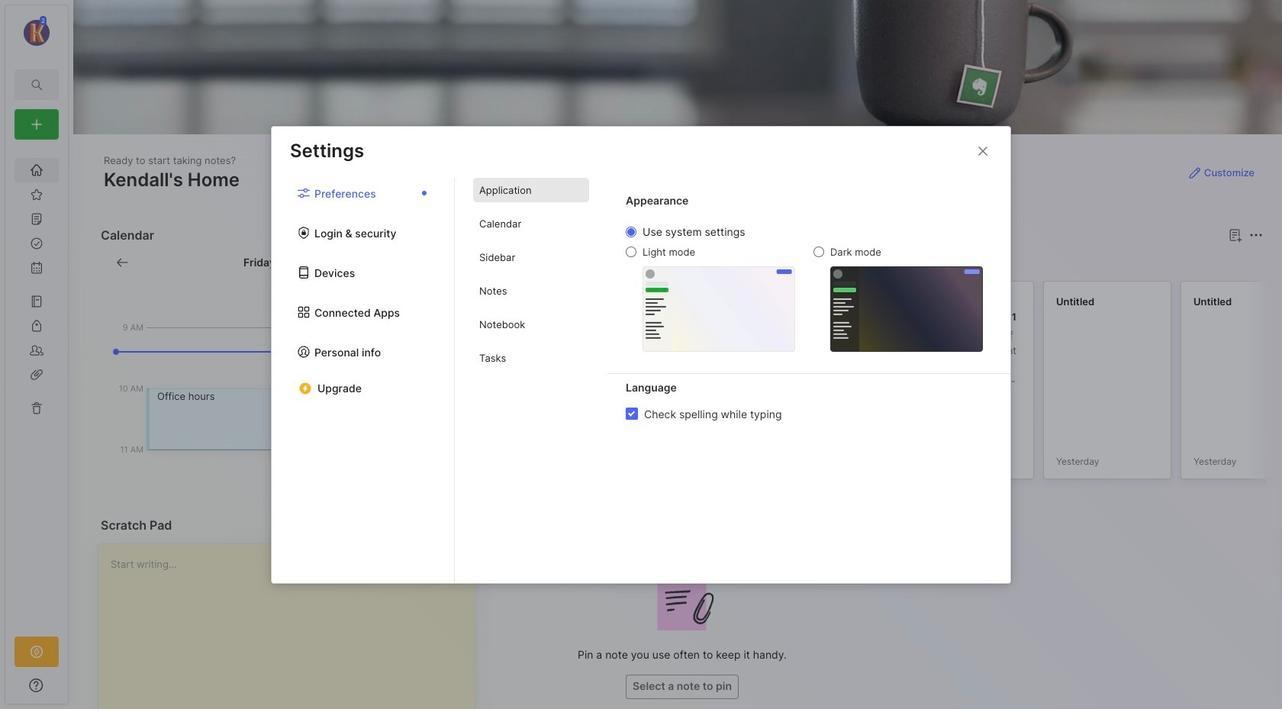 Task type: describe. For each thing, give the bounding box(es) containing it.
main element
[[0, 0, 73, 709]]

close image
[[974, 142, 993, 160]]

2 tab list from the left
[[455, 178, 608, 583]]

1 tab list from the left
[[272, 178, 455, 583]]

upgrade image
[[27, 643, 46, 661]]

home image
[[29, 163, 44, 178]]



Task type: locate. For each thing, give the bounding box(es) containing it.
tab
[[473, 178, 590, 202], [473, 212, 590, 236], [473, 245, 590, 270], [497, 254, 542, 272], [473, 279, 590, 303], [473, 312, 590, 337], [473, 346, 590, 370]]

option group
[[626, 225, 984, 352]]

row group
[[494, 281, 1283, 489]]

tree
[[5, 149, 68, 623]]

edit search image
[[27, 76, 46, 94]]

tab list
[[272, 178, 455, 583], [455, 178, 608, 583]]

None checkbox
[[626, 408, 638, 420]]

None radio
[[626, 227, 637, 237]]

tree inside main element
[[5, 149, 68, 623]]

Start writing… text field
[[111, 544, 474, 709]]

None radio
[[626, 247, 637, 257], [814, 247, 825, 257], [626, 247, 637, 257], [814, 247, 825, 257]]



Task type: vqa. For each thing, say whether or not it's contained in the screenshot.
1st tab list from the right
yes



